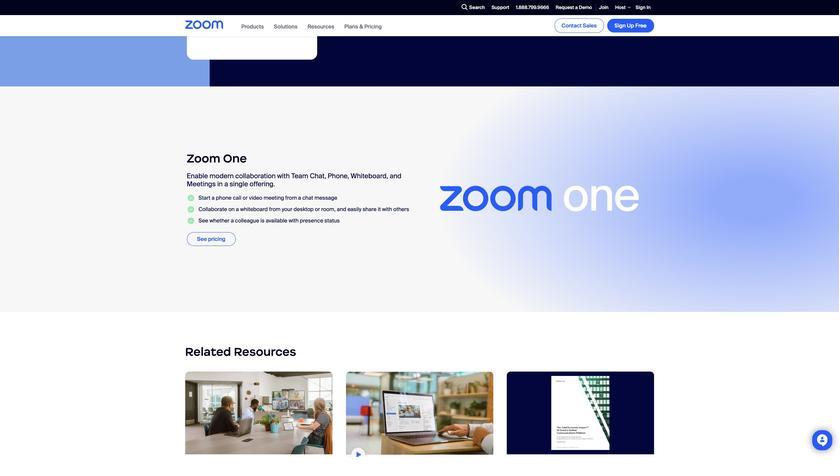 Task type: locate. For each thing, give the bounding box(es) containing it.
search image
[[462, 4, 468, 10], [462, 4, 468, 10]]

from
[[286, 194, 297, 201], [269, 206, 281, 213]]

plans & pricing link
[[345, 23, 382, 30]]

resources
[[308, 23, 335, 30], [234, 345, 296, 359]]

sign in
[[636, 4, 651, 10]]

or left room, in the top left of the page
[[315, 206, 320, 213]]

sales
[[583, 22, 597, 29]]

see
[[199, 217, 208, 224], [197, 236, 207, 243]]

collaborate on a whiteboard from your desktop or room, and easily share it with others
[[199, 206, 410, 213]]

it
[[378, 206, 381, 213]]

room,
[[322, 206, 336, 213]]

0 vertical spatial with
[[278, 172, 290, 180]]

sign for sign in
[[636, 4, 646, 10]]

share
[[363, 206, 377, 213]]

resources button
[[308, 23, 335, 30]]

sign left up
[[615, 22, 626, 29]]

support
[[492, 4, 510, 10]]

and inside enable modern collaboration with team chat, phone, whiteboard, and meetings in a single offering.
[[390, 172, 402, 180]]

sign for sign up free
[[615, 22, 626, 29]]

products
[[242, 23, 264, 30]]

1 vertical spatial resources
[[234, 345, 296, 359]]

1 vertical spatial and
[[337, 206, 347, 213]]

solutions button
[[274, 23, 298, 30]]

1 horizontal spatial resources
[[308, 23, 335, 30]]

&
[[360, 23, 364, 30]]

and right the whiteboard,
[[390, 172, 402, 180]]

1 vertical spatial see
[[197, 236, 207, 243]]

is
[[261, 217, 265, 224]]

0 horizontal spatial resources
[[234, 345, 296, 359]]

on
[[229, 206, 235, 213]]

zoom
[[187, 151, 221, 166]]

see left pricing
[[197, 236, 207, 243]]

colleague
[[235, 217, 259, 224]]

contact sales
[[562, 22, 597, 29]]

discover their story link
[[331, 15, 397, 29]]

demo
[[580, 4, 593, 10]]

see for see pricing
[[197, 236, 207, 243]]

0 horizontal spatial and
[[337, 206, 347, 213]]

related resources
[[185, 345, 296, 359]]

with
[[278, 172, 290, 180], [382, 206, 393, 213], [289, 217, 299, 224]]

None search field
[[438, 2, 460, 13]]

2 vertical spatial with
[[289, 217, 299, 224]]

a down on
[[231, 217, 234, 224]]

how zoom one can help you do more with less image
[[185, 372, 333, 455]]

a
[[576, 4, 578, 10], [225, 180, 228, 188], [212, 194, 215, 201], [298, 194, 301, 201], [236, 206, 239, 213], [231, 217, 234, 224]]

1 vertical spatial sign
[[615, 22, 626, 29]]

zoom one
[[187, 151, 247, 166]]

in
[[647, 4, 651, 10]]

with down your
[[289, 217, 299, 224]]

a left demo
[[576, 4, 578, 10]]

and
[[390, 172, 402, 180], [337, 206, 347, 213]]

their
[[362, 19, 374, 26]]

sign left the in
[[636, 4, 646, 10]]

a inside request a demo link
[[576, 4, 578, 10]]

a right in
[[225, 180, 228, 188]]

status
[[325, 217, 340, 224]]

meetings
[[187, 180, 216, 188]]

with inside enable modern collaboration with team chat, phone, whiteboard, and meetings in a single offering.
[[278, 172, 290, 180]]

or right call
[[243, 194, 248, 201]]

presence
[[300, 217, 324, 224]]

request a demo
[[556, 4, 593, 10]]

start a phone call or video meeting from a chat message
[[199, 194, 338, 201]]

1.888.799.9666
[[516, 4, 550, 10]]

a right on
[[236, 206, 239, 213]]

1 horizontal spatial sign
[[636, 4, 646, 10]]

1 vertical spatial from
[[269, 206, 281, 213]]

start
[[199, 194, 211, 201]]

host button
[[613, 0, 633, 15]]

join
[[600, 4, 609, 10]]

1 vertical spatial or
[[315, 206, 320, 213]]

0 vertical spatial from
[[286, 194, 297, 201]]

with left team
[[278, 172, 290, 180]]

0 vertical spatial see
[[199, 217, 208, 224]]

sign
[[636, 4, 646, 10], [615, 22, 626, 29]]

0 vertical spatial and
[[390, 172, 402, 180]]

discover
[[339, 19, 361, 26]]

see down collaborate
[[199, 217, 208, 224]]

so your it budget is shrinking, what now? image
[[346, 372, 494, 455]]

collaborate
[[199, 206, 227, 213]]

see for see whether a colleague is available with presence status
[[199, 217, 208, 224]]

0 vertical spatial resources
[[308, 23, 335, 30]]

modern
[[210, 172, 234, 180]]

see inside see pricing link
[[197, 236, 207, 243]]

with right the it
[[382, 206, 393, 213]]

discover their story
[[339, 19, 389, 26]]

1 horizontal spatial and
[[390, 172, 402, 180]]

1.888.799.9666 link
[[513, 0, 553, 15]]

or
[[243, 194, 248, 201], [315, 206, 320, 213]]

0 vertical spatial sign
[[636, 4, 646, 10]]

0 horizontal spatial sign
[[615, 22, 626, 29]]

solutions
[[274, 23, 298, 30]]

1 vertical spatial with
[[382, 206, 393, 213]]

and left easily
[[337, 206, 347, 213]]

sign up free link
[[608, 19, 655, 32]]

plans & pricing
[[345, 23, 382, 30]]

from up your
[[286, 194, 297, 201]]

0 vertical spatial or
[[243, 194, 248, 201]]

from down meeting
[[269, 206, 281, 213]]

0 horizontal spatial or
[[243, 194, 248, 201]]



Task type: vqa. For each thing, say whether or not it's contained in the screenshot.
Zoom One
yes



Task type: describe. For each thing, give the bounding box(es) containing it.
video
[[249, 194, 263, 201]]

team
[[292, 172, 309, 180]]

free
[[636, 22, 647, 29]]

pricing
[[208, 236, 226, 243]]

others
[[394, 206, 410, 213]]

easily
[[348, 206, 362, 213]]

phone
[[216, 194, 232, 201]]

whiteboard,
[[351, 172, 389, 180]]

products button
[[242, 23, 264, 30]]

in
[[218, 180, 223, 188]]

sign in link
[[633, 0, 655, 15]]

a left the chat
[[298, 194, 301, 201]]

collaboration
[[236, 172, 276, 180]]

call
[[233, 194, 242, 201]]

see pricing
[[197, 236, 226, 243]]

offering.
[[250, 180, 275, 188]]

plans
[[345, 23, 359, 30]]

message
[[315, 194, 338, 201]]

chat,
[[310, 172, 326, 180]]

1 horizontal spatial from
[[286, 194, 297, 201]]

request a demo link
[[553, 0, 596, 15]]

0 horizontal spatial from
[[269, 206, 281, 213]]

enable
[[187, 172, 208, 180]]

sign up free
[[615, 22, 647, 29]]

enable modern collaboration with team chat, phone, whiteboard, and meetings in a single offering.
[[187, 172, 402, 188]]

contact sales link
[[555, 18, 604, 33]]

one
[[223, 151, 247, 166]]

1 horizontal spatial or
[[315, 206, 320, 213]]

the multimillion-dollar value of zoom image
[[507, 372, 655, 455]]

zoom logo image
[[185, 20, 223, 29]]

whiteboard
[[240, 206, 268, 213]]

chat
[[303, 194, 314, 201]]

request
[[556, 4, 575, 10]]

meeting
[[264, 194, 284, 201]]

contact
[[562, 22, 582, 29]]

support link
[[489, 0, 513, 15]]

desktop
[[294, 206, 314, 213]]

search
[[470, 4, 485, 11]]

zoom one logo image
[[427, 113, 653, 284]]

see whether a colleague is available with presence status
[[199, 217, 340, 224]]

your
[[282, 206, 293, 213]]

up
[[628, 22, 635, 29]]

phone,
[[328, 172, 350, 180]]

host
[[616, 4, 626, 10]]

a inside enable modern collaboration with team chat, phone, whiteboard, and meetings in a single offering.
[[225, 180, 228, 188]]

join link
[[596, 0, 613, 15]]

available
[[266, 217, 288, 224]]

see pricing link
[[187, 232, 236, 246]]

a right start
[[212, 194, 215, 201]]

related
[[185, 345, 231, 359]]

story
[[375, 19, 388, 26]]

whether
[[210, 217, 230, 224]]

pricing
[[365, 23, 382, 30]]

single
[[230, 180, 248, 188]]



